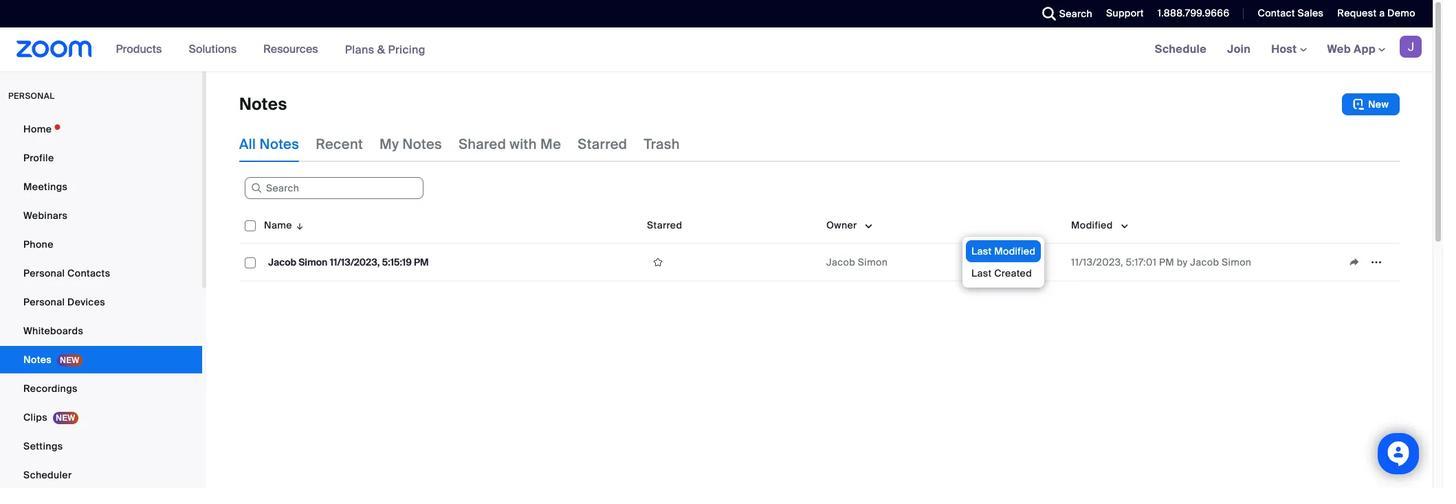 Task type: locate. For each thing, give the bounding box(es) containing it.
personal
[[8, 91, 55, 102]]

2 horizontal spatial simon
[[1222, 256, 1251, 269]]

1.888.799.9666
[[1158, 7, 1230, 19]]

notes right my
[[402, 135, 442, 153]]

2 11/13/2023, from the left
[[1071, 256, 1123, 269]]

0 horizontal spatial jacob
[[268, 256, 296, 269]]

jacob down owner
[[826, 256, 855, 269]]

phone link
[[0, 231, 202, 258]]

recordings link
[[0, 375, 202, 403]]

join
[[1227, 42, 1251, 56]]

shared
[[459, 135, 506, 153]]

new
[[1368, 98, 1389, 111]]

1 horizontal spatial pm
[[1159, 256, 1174, 269]]

notes up "all notes"
[[239, 93, 287, 115]]

product information navigation
[[106, 27, 436, 72]]

11/13/2023, inside button
[[330, 256, 380, 269]]

jacob down name
[[268, 256, 296, 269]]

sales
[[1298, 7, 1324, 19]]

2 personal from the top
[[23, 296, 65, 309]]

notes
[[239, 93, 287, 115], [260, 135, 299, 153], [402, 135, 442, 153], [23, 354, 52, 366]]

1 personal from the top
[[23, 267, 65, 280]]

application
[[239, 208, 1410, 292], [1343, 252, 1394, 273]]

request a demo link
[[1327, 0, 1433, 27], [1337, 7, 1416, 19]]

1 vertical spatial modified
[[994, 245, 1036, 258]]

0 horizontal spatial 11/13/2023,
[[330, 256, 380, 269]]

starred up jacob simon 11/13/2023, 5:15:19 pm unstarred image
[[647, 219, 682, 232]]

profile
[[23, 152, 54, 164]]

host
[[1271, 42, 1300, 56]]

with
[[510, 135, 537, 153]]

0 vertical spatial personal
[[23, 267, 65, 280]]

tabs of all notes page tab list
[[239, 126, 680, 162]]

solutions
[[189, 42, 237, 56]]

2 jacob from the left
[[826, 256, 855, 269]]

0 vertical spatial last
[[971, 245, 992, 258]]

jacob simon 11/13/2023, 5:15:19 pm unstarred image
[[647, 256, 669, 269]]

personal for personal devices
[[23, 296, 65, 309]]

jacob inside button
[[268, 256, 296, 269]]

whiteboards link
[[0, 318, 202, 345]]

starred inside tabs of all notes page tab list
[[578, 135, 627, 153]]

1 horizontal spatial jacob
[[826, 256, 855, 269]]

application containing name
[[239, 208, 1410, 292]]

more options for jacob simon 11/13/2023, 5:15:19 pm image
[[1365, 256, 1387, 269]]

1 horizontal spatial starred
[[647, 219, 682, 232]]

notes inside personal menu menu
[[23, 354, 52, 366]]

my notes
[[380, 135, 442, 153]]

0 horizontal spatial simon
[[299, 256, 328, 269]]

settings link
[[0, 433, 202, 461]]

modified
[[1071, 219, 1113, 232], [994, 245, 1036, 258]]

personal up whiteboards
[[23, 296, 65, 309]]

1 vertical spatial last
[[971, 267, 992, 280]]

pm
[[414, 256, 429, 269], [1159, 256, 1174, 269]]

0 horizontal spatial starred
[[578, 135, 627, 153]]

1 horizontal spatial simon
[[858, 256, 888, 269]]

banner
[[0, 27, 1433, 72]]

last for last modified
[[971, 245, 992, 258]]

demo
[[1387, 7, 1416, 19]]

meetings link
[[0, 173, 202, 201]]

share image
[[1343, 256, 1365, 269]]

starred
[[578, 135, 627, 153], [647, 219, 682, 232]]

support
[[1106, 7, 1144, 19]]

support link
[[1096, 0, 1147, 27], [1106, 7, 1144, 19]]

menu
[[962, 237, 1045, 288]]

personal devices link
[[0, 289, 202, 316]]

2 last from the top
[[971, 267, 992, 280]]

last up last created
[[971, 245, 992, 258]]

scheduler
[[23, 470, 72, 482]]

1 vertical spatial personal
[[23, 296, 65, 309]]

notes up recordings
[[23, 354, 52, 366]]

pm right 5:15:19
[[414, 256, 429, 269]]

2 simon from the left
[[858, 256, 888, 269]]

11/13/2023,
[[330, 256, 380, 269], [1071, 256, 1123, 269]]

personal contacts
[[23, 267, 110, 280]]

trash
[[644, 135, 680, 153]]

personal menu menu
[[0, 115, 202, 489]]

a
[[1379, 7, 1385, 19]]

1 11/13/2023, from the left
[[330, 256, 380, 269]]

0 vertical spatial starred
[[578, 135, 627, 153]]

plans & pricing link
[[345, 42, 425, 57], [345, 42, 425, 57]]

1 pm from the left
[[414, 256, 429, 269]]

personal down phone
[[23, 267, 65, 280]]

11/13/2023, 5:17:01 pm by jacob simon
[[1071, 256, 1251, 269]]

1 jacob from the left
[[268, 256, 296, 269]]

personal
[[23, 267, 65, 280], [23, 296, 65, 309]]

1 horizontal spatial modified
[[1071, 219, 1113, 232]]

1.888.799.9666 button
[[1147, 0, 1233, 27], [1158, 7, 1230, 19]]

contact sales link
[[1247, 0, 1327, 27], [1258, 7, 1324, 19]]

clips
[[23, 412, 47, 424]]

jacob
[[268, 256, 296, 269], [826, 256, 855, 269], [1190, 256, 1219, 269]]

last down last modified
[[971, 267, 992, 280]]

pm inside button
[[414, 256, 429, 269]]

my
[[380, 135, 399, 153]]

0 horizontal spatial pm
[[414, 256, 429, 269]]

simon
[[299, 256, 328, 269], [858, 256, 888, 269], [1222, 256, 1251, 269]]

all
[[239, 135, 256, 153]]

1 simon from the left
[[299, 256, 328, 269]]

last
[[971, 245, 992, 258], [971, 267, 992, 280]]

11/13/2023, left 5:15:19
[[330, 256, 380, 269]]

0 horizontal spatial modified
[[994, 245, 1036, 258]]

search button
[[1032, 0, 1096, 27]]

solutions button
[[189, 27, 243, 71]]

2 horizontal spatial jacob
[[1190, 256, 1219, 269]]

last created
[[971, 267, 1032, 280]]

pm left 'by'
[[1159, 256, 1174, 269]]

5:17:01
[[1126, 256, 1156, 269]]

jacob right 'by'
[[1190, 256, 1219, 269]]

11/13/2023, left 5:17:01
[[1071, 256, 1123, 269]]

1 horizontal spatial 11/13/2023,
[[1071, 256, 1123, 269]]

3 jacob from the left
[[1190, 256, 1219, 269]]

personal devices
[[23, 296, 105, 309]]

last modified
[[971, 245, 1036, 258]]

arrow down image
[[292, 217, 305, 234]]

jacob for jacob simon
[[826, 256, 855, 269]]

app
[[1354, 42, 1376, 56]]

clips link
[[0, 404, 202, 432]]

personal contacts link
[[0, 260, 202, 287]]

1 last from the top
[[971, 245, 992, 258]]

starred right me
[[578, 135, 627, 153]]

products
[[116, 42, 162, 56]]

simon inside button
[[299, 256, 328, 269]]

menu containing last modified
[[962, 237, 1045, 288]]

scheduler link
[[0, 462, 202, 489]]

1 vertical spatial starred
[[647, 219, 682, 232]]

starred inside application
[[647, 219, 682, 232]]



Task type: describe. For each thing, give the bounding box(es) containing it.
contact sales
[[1258, 7, 1324, 19]]

banner containing products
[[0, 27, 1433, 72]]

web app
[[1327, 42, 1376, 56]]

schedule link
[[1144, 27, 1217, 71]]

jacob simon 11/13/2023, 5:15:19 pm button
[[264, 254, 433, 272]]

5:15:19
[[382, 256, 412, 269]]

resources button
[[263, 27, 324, 71]]

3 simon from the left
[[1222, 256, 1251, 269]]

0 vertical spatial modified
[[1071, 219, 1113, 232]]

join link
[[1217, 27, 1261, 71]]

home
[[23, 123, 52, 135]]

jacob simon 11/13/2023, 5:15:19 pm
[[268, 256, 429, 269]]

name
[[264, 219, 292, 232]]

jacob simon
[[826, 256, 888, 269]]

web app button
[[1327, 42, 1385, 56]]

notes link
[[0, 346, 202, 374]]

request a demo
[[1337, 7, 1416, 19]]

webinars
[[23, 210, 68, 222]]

web
[[1327, 42, 1351, 56]]

devices
[[67, 296, 105, 309]]

plans & pricing
[[345, 42, 425, 57]]

contact
[[1258, 7, 1295, 19]]

plans
[[345, 42, 374, 57]]

phone
[[23, 239, 53, 251]]

recent
[[316, 135, 363, 153]]

by
[[1177, 256, 1188, 269]]

all notes
[[239, 135, 299, 153]]

meetings
[[23, 181, 68, 193]]

zoom logo image
[[16, 41, 92, 58]]

simon for jacob simon 11/13/2023, 5:15:19 pm
[[299, 256, 328, 269]]

products button
[[116, 27, 168, 71]]

pricing
[[388, 42, 425, 57]]

recordings
[[23, 383, 78, 395]]

profile link
[[0, 144, 202, 172]]

contacts
[[67, 267, 110, 280]]

&
[[377, 42, 385, 57]]

settings
[[23, 441, 63, 453]]

meetings navigation
[[1144, 27, 1433, 72]]

shared with me
[[459, 135, 561, 153]]

schedule
[[1155, 42, 1207, 56]]

request
[[1337, 7, 1377, 19]]

me
[[540, 135, 561, 153]]

search
[[1059, 8, 1092, 20]]

new button
[[1342, 93, 1400, 115]]

whiteboards
[[23, 325, 83, 338]]

Search text field
[[245, 177, 423, 199]]

notes right all at the left top of page
[[260, 135, 299, 153]]

2 pm from the left
[[1159, 256, 1174, 269]]

profile picture image
[[1400, 36, 1422, 58]]

owner
[[826, 219, 857, 232]]

personal for personal contacts
[[23, 267, 65, 280]]

simon for jacob simon
[[858, 256, 888, 269]]

resources
[[263, 42, 318, 56]]

jacob for jacob simon 11/13/2023, 5:15:19 pm
[[268, 256, 296, 269]]

created
[[994, 267, 1032, 280]]

webinars link
[[0, 202, 202, 230]]

home link
[[0, 115, 202, 143]]

last for last created
[[971, 267, 992, 280]]

host button
[[1271, 42, 1307, 56]]



Task type: vqa. For each thing, say whether or not it's contained in the screenshot.
Weekly Planner in "element"
no



